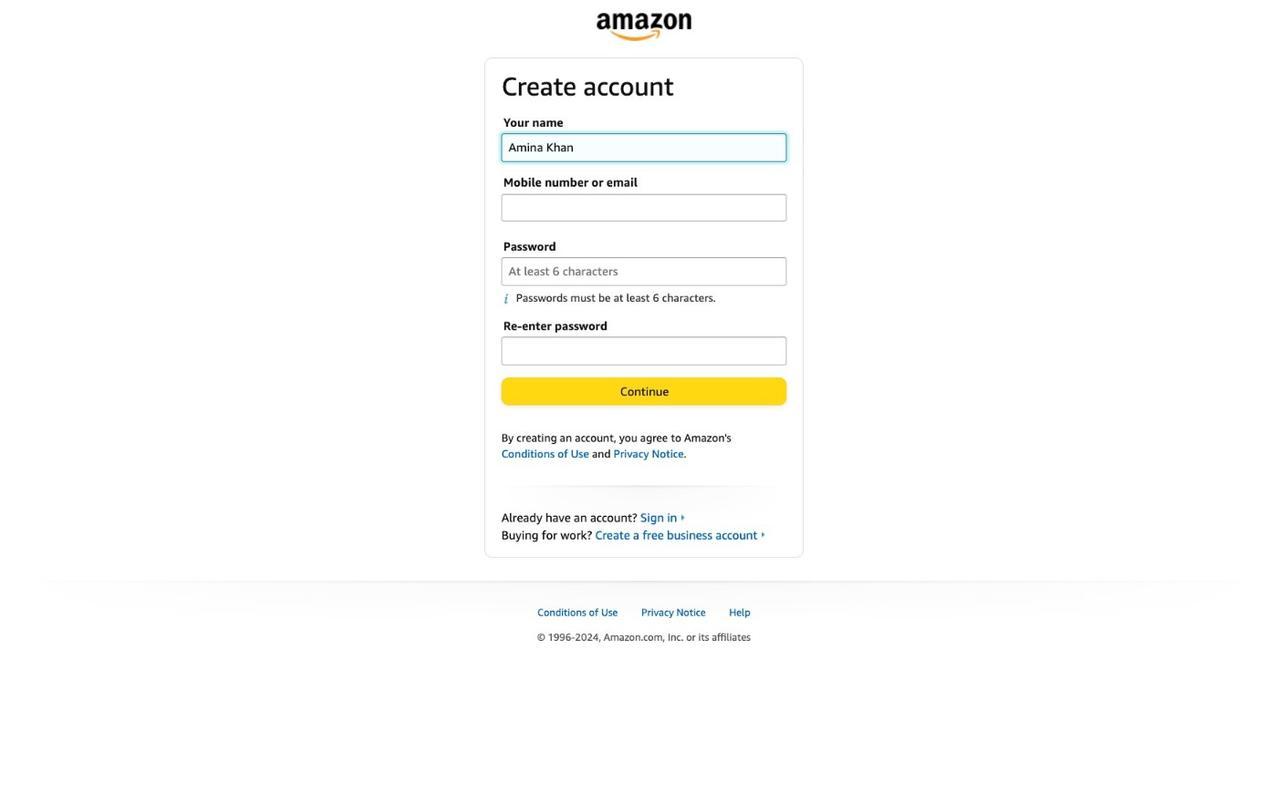 Task type: locate. For each thing, give the bounding box(es) containing it.
None email field
[[502, 194, 787, 222]]

None password field
[[502, 337, 787, 365]]

amazon image
[[597, 13, 691, 41]]

At least 6 characters password field
[[502, 258, 787, 286]]

None submit
[[502, 379, 786, 405]]



Task type: describe. For each thing, give the bounding box(es) containing it.
alert image
[[503, 293, 516, 305]]

First and last name text field
[[502, 134, 787, 162]]



Task type: vqa. For each thing, say whether or not it's contained in the screenshot.
second the from the left
no



